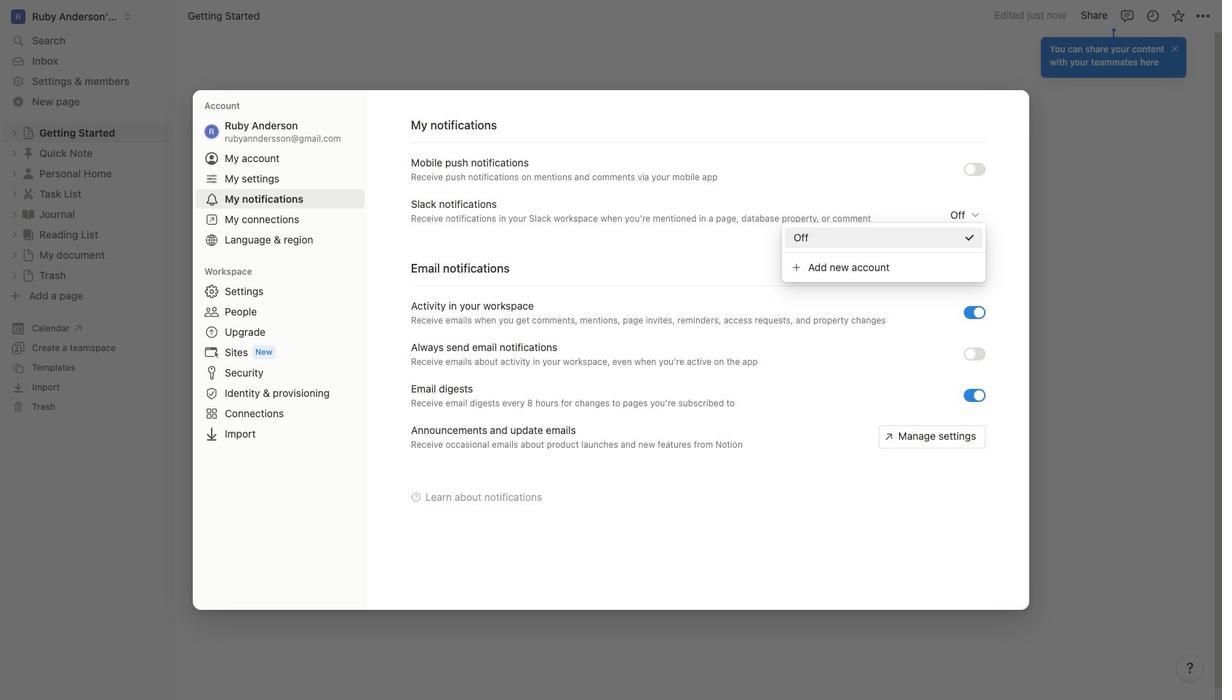 Task type: vqa. For each thing, say whether or not it's contained in the screenshot.
T Icon on the left of the page
no



Task type: locate. For each thing, give the bounding box(es) containing it.
menu
[[782, 223, 985, 282]]

favorite image
[[1171, 8, 1185, 23]]



Task type: describe. For each thing, give the bounding box(es) containing it.
comments image
[[1120, 8, 1135, 23]]

updates image
[[1145, 8, 1160, 23]]

👋 image
[[439, 160, 453, 179]]



